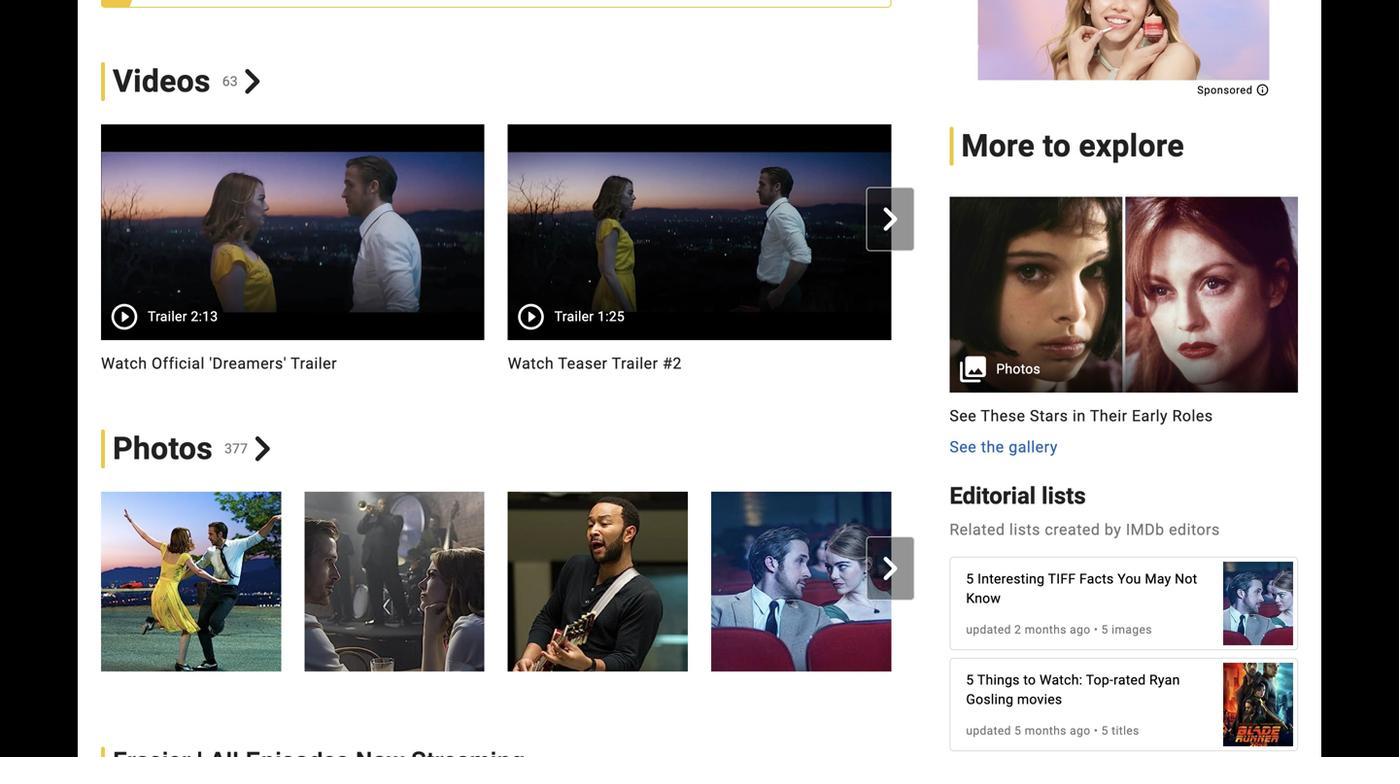 Task type: describe. For each thing, give the bounding box(es) containing it.
months for tiff
[[1025, 623, 1067, 637]]

see for see these stars in their early roles
[[950, 407, 977, 425]]

lists for editorial
[[1042, 482, 1086, 510]]

gosling
[[967, 692, 1014, 708]]

trailer right 'dreamers'
[[291, 354, 337, 373]]

watch teaser trailer #2 link
[[508, 352, 892, 375]]

stars
[[1030, 407, 1069, 425]]

2:13
[[191, 308, 218, 324]]

5 left titles at the bottom right of page
[[1102, 724, 1109, 738]]

ago for facts
[[1070, 623, 1091, 637]]

chevron right inline image for videos
[[879, 207, 902, 231]]

titles
[[1112, 724, 1140, 738]]

official
[[152, 354, 205, 373]]

1 ryan gosling and emma stone in la la land (2016) image from the left
[[101, 492, 281, 672]]

watch for watch teaser trailer
[[915, 354, 961, 373]]

updated for gosling
[[967, 724, 1012, 738]]

5 interesting tiff facts you may not know
[[967, 571, 1198, 607]]

trailer left 2:13
[[148, 308, 187, 324]]

by
[[1105, 521, 1122, 539]]

explore
[[1079, 128, 1185, 164]]

1 horizontal spatial ryan gosling, david kieran, emma stone, nicole mills, ellie meowery, arnold montey, and reece chadwick in la la land (2016) image
[[1224, 552, 1294, 655]]

trailer left #2
[[612, 354, 659, 373]]

related
[[950, 521, 1006, 539]]

know
[[967, 591, 1001, 607]]

early
[[1132, 407, 1168, 425]]

ryan
[[1150, 672, 1181, 688]]

john legend in la la land (2016) image
[[508, 492, 688, 672]]

5 things to watch: top-rated ryan gosling movies
[[967, 672, 1181, 708]]

5 inside 5 interesting tiff facts you may not know
[[967, 571, 974, 587]]

photos group
[[950, 197, 1299, 393]]

roles
[[1173, 407, 1214, 425]]

imdb
[[1126, 521, 1165, 539]]

2
[[1015, 623, 1022, 637]]

ryan gosling, bijon watson, emma stone, and clarence robinson in la la land (2016) image
[[305, 492, 485, 672]]

updated for know
[[967, 623, 1012, 637]]

created
[[1045, 521, 1101, 539]]

0 vertical spatial chevron right inline image
[[240, 69, 265, 94]]

harrison ford, jared leto, ryan gosling, and ana de armas in blade runner 2049 (2017) image
[[1224, 653, 1294, 757]]

watch teaser trailer #2 group
[[508, 124, 892, 375]]

5 down movies
[[1015, 724, 1022, 738]]

0 vertical spatial to
[[1043, 128, 1071, 164]]

more
[[962, 128, 1035, 164]]

updated 5 months ago • 5 titles
[[967, 724, 1140, 738]]

see these stars in their early roles
[[950, 407, 1214, 425]]

trailer 1:25
[[555, 308, 625, 324]]

editorial
[[950, 482, 1036, 510]]

to inside 5 things to watch: top-rated ryan gosling movies
[[1024, 672, 1036, 688]]

watch official 'dreamers' trailer link
[[101, 352, 485, 375]]

editors
[[1169, 521, 1221, 539]]

facts
[[1080, 571, 1114, 587]]

teaser trailer #2 image
[[508, 124, 892, 340]]

production art image
[[950, 197, 1299, 393]]

watch official 'dreamers' trailer
[[101, 354, 337, 373]]

5 left "images" at bottom
[[1102, 623, 1109, 637]]

1:25
[[598, 308, 625, 324]]

see for see the gallery
[[950, 438, 977, 457]]

377
[[224, 441, 248, 457]]

teaser trailer image
[[915, 124, 1299, 340]]

'dreamers'
[[209, 354, 287, 373]]

trailer 1:25 link
[[508, 124, 892, 340]]

trailer inside 'group'
[[1019, 354, 1066, 373]]

see these stars in their early roles link
[[950, 405, 1299, 428]]

months for to
[[1025, 724, 1067, 738]]

may
[[1145, 571, 1172, 587]]

gallery
[[1009, 438, 1058, 457]]

trailer 1:25 group
[[508, 124, 892, 340]]

videos
[[113, 63, 211, 99]]

#2
[[663, 354, 682, 373]]

interesting
[[978, 571, 1045, 587]]

tiff
[[1048, 571, 1076, 587]]

• for facts
[[1094, 623, 1099, 637]]

watch teaser trailer
[[915, 354, 1066, 373]]

trailer inside group
[[555, 308, 594, 324]]



Task type: locate. For each thing, give the bounding box(es) containing it.
trailer left 1:25
[[555, 308, 594, 324]]

sponsored content section
[[979, 0, 1270, 96]]

lists
[[1042, 482, 1086, 510], [1010, 521, 1041, 539]]

1 horizontal spatial lists
[[1042, 482, 1086, 510]]

ago down 5 interesting tiff facts you may not know
[[1070, 623, 1091, 637]]

1 horizontal spatial to
[[1043, 128, 1071, 164]]

0 vertical spatial updated
[[967, 623, 1012, 637]]

trailer 2:13 link
[[101, 124, 485, 340]]

months down movies
[[1025, 724, 1067, 738]]

teaser inside 'group'
[[965, 354, 1015, 373]]

1 vertical spatial chevron right inline image
[[879, 207, 902, 231]]

chevron right inline image
[[250, 436, 275, 461]]

63
[[222, 73, 238, 89]]

•
[[1094, 623, 1099, 637], [1094, 724, 1099, 738]]

updated left 2
[[967, 623, 1012, 637]]

lists up created at bottom right
[[1042, 482, 1086, 510]]

1 horizontal spatial watch
[[508, 354, 554, 373]]

photos
[[997, 361, 1041, 377], [113, 430, 213, 467]]

2 horizontal spatial watch
[[915, 354, 961, 373]]

chevron right inline image for photos
[[879, 557, 902, 580]]

1 vertical spatial to
[[1024, 672, 1036, 688]]

photos up these
[[997, 361, 1041, 377]]

to up movies
[[1024, 672, 1036, 688]]

teaser for watch teaser trailer #2
[[558, 354, 608, 373]]

group containing see these stars in their early roles
[[950, 197, 1299, 459]]

more to explore
[[962, 128, 1185, 164]]

trailer
[[148, 308, 187, 324], [555, 308, 594, 324], [291, 354, 337, 373], [612, 354, 659, 373], [1019, 354, 1066, 373]]

ago
[[1070, 623, 1091, 637], [1070, 724, 1091, 738]]

1 vertical spatial see
[[950, 438, 977, 457]]

1 horizontal spatial ryan gosling and emma stone in la la land (2016) image
[[915, 492, 1095, 672]]

teaser down the trailer 1:25
[[558, 354, 608, 373]]

trailer up stars
[[1019, 354, 1066, 373]]

months
[[1025, 623, 1067, 637], [1025, 724, 1067, 738]]

see left the
[[950, 438, 977, 457]]

1 ago from the top
[[1070, 623, 1091, 637]]

in
[[1073, 407, 1086, 425]]

1 see from the top
[[950, 407, 977, 425]]

1 months from the top
[[1025, 623, 1067, 637]]

to right more
[[1043, 128, 1071, 164]]

5 inside 5 things to watch: top-rated ryan gosling movies
[[967, 672, 974, 688]]

images
[[1112, 623, 1153, 637]]

0 horizontal spatial ryan gosling and emma stone in la la land (2016) image
[[101, 492, 281, 672]]

their
[[1090, 407, 1128, 425]]

watch for watch teaser trailer #2
[[508, 354, 554, 373]]

teaser
[[558, 354, 608, 373], [965, 354, 1015, 373]]

ago for watch:
[[1070, 724, 1091, 738]]

movies
[[1018, 692, 1063, 708]]

0 vertical spatial lists
[[1042, 482, 1086, 510]]

watch:
[[1040, 672, 1083, 688]]

1 horizontal spatial photos
[[997, 361, 1041, 377]]

these
[[981, 407, 1026, 425]]

related lists created by imdb editors
[[950, 521, 1221, 539]]

0 horizontal spatial watch
[[101, 354, 147, 373]]

2 teaser from the left
[[965, 354, 1015, 373]]

lists down editorial lists on the right bottom
[[1010, 521, 1041, 539]]

updated 2 months ago • 5 images
[[967, 623, 1153, 637]]

see inside "button"
[[950, 438, 977, 457]]

top-
[[1086, 672, 1114, 688]]

0 horizontal spatial lists
[[1010, 521, 1041, 539]]

group
[[78, 124, 1299, 375], [915, 124, 1299, 340], [950, 197, 1299, 459], [78, 492, 1095, 672]]

5
[[967, 571, 974, 587], [1102, 623, 1109, 637], [967, 672, 974, 688], [1015, 724, 1022, 738], [1102, 724, 1109, 738]]

0 vertical spatial photos
[[997, 361, 1041, 377]]

ago down 5 things to watch: top-rated ryan gosling movies
[[1070, 724, 1091, 738]]

watch for watch official 'dreamers' trailer
[[101, 354, 147, 373]]

1 horizontal spatial teaser
[[965, 354, 1015, 373]]

photos inside group
[[997, 361, 1041, 377]]

• for watch:
[[1094, 724, 1099, 738]]

official 'dreamers' trailer image
[[101, 124, 485, 340]]

watch
[[101, 354, 147, 373], [508, 354, 554, 373], [915, 354, 961, 373]]

see left these
[[950, 407, 977, 425]]

ryan gosling, david kieran, emma stone, nicole mills, ellie meowery, arnold montey, and reece chadwick in la la land (2016) image
[[712, 492, 892, 672], [1224, 552, 1294, 655]]

you
[[1118, 571, 1142, 587]]

months right 2
[[1025, 623, 1067, 637]]

0 vertical spatial ago
[[1070, 623, 1091, 637]]

5 up know
[[967, 571, 974, 587]]

teaser for watch teaser trailer
[[965, 354, 1015, 373]]

1 vertical spatial photos
[[113, 430, 213, 467]]

2 see from the top
[[950, 438, 977, 457]]

watch inside 'group'
[[915, 354, 961, 373]]

watch teaser trailer group
[[915, 124, 1299, 375]]

• left "images" at bottom
[[1094, 623, 1099, 637]]

1 vertical spatial •
[[1094, 724, 1099, 738]]

1 • from the top
[[1094, 623, 1099, 637]]

watch official 'dreamers' trailer group
[[101, 124, 485, 375]]

chevron right inline image
[[240, 69, 265, 94], [879, 207, 902, 231], [879, 557, 902, 580]]

editorial lists
[[950, 482, 1086, 510]]

see the gallery
[[950, 438, 1058, 457]]

photos left 377
[[113, 430, 213, 467]]

lists for related
[[1010, 521, 1041, 539]]

teaser inside "group"
[[558, 354, 608, 373]]

trailer 2:13 group
[[101, 124, 485, 340]]

1 vertical spatial months
[[1025, 724, 1067, 738]]

ryan gosling and emma stone in la la land (2016) image
[[101, 492, 281, 672], [915, 492, 1095, 672]]

2 updated from the top
[[967, 724, 1012, 738]]

1 vertical spatial ago
[[1070, 724, 1091, 738]]

sponsored
[[1198, 84, 1257, 96]]

0 horizontal spatial teaser
[[558, 354, 608, 373]]

watch teaser trailer link
[[915, 352, 1299, 375]]

see the gallery button
[[950, 436, 1058, 459]]

rated
[[1114, 672, 1146, 688]]

watch teaser trailer #2
[[508, 354, 682, 373]]

1 updated from the top
[[967, 623, 1012, 637]]

1 vertical spatial lists
[[1010, 521, 1041, 539]]

group containing watch official 'dreamers' trailer
[[78, 124, 1299, 375]]

1 teaser from the left
[[558, 354, 608, 373]]

2 months from the top
[[1025, 724, 1067, 738]]

see
[[950, 407, 977, 425], [950, 438, 977, 457]]

1 watch from the left
[[101, 354, 147, 373]]

3 watch from the left
[[915, 354, 961, 373]]

2 watch from the left
[[508, 354, 554, 373]]

trailer 2:13
[[148, 308, 218, 324]]

• left titles at the bottom right of page
[[1094, 724, 1099, 738]]

updated
[[967, 623, 1012, 637], [967, 724, 1012, 738]]

0 vertical spatial •
[[1094, 623, 1099, 637]]

0 vertical spatial see
[[950, 407, 977, 425]]

0 horizontal spatial photos
[[113, 430, 213, 467]]

watch inside "group"
[[508, 354, 554, 373]]

0 vertical spatial months
[[1025, 623, 1067, 637]]

not
[[1175, 571, 1198, 587]]

photos link
[[950, 197, 1299, 393]]

1 vertical spatial updated
[[967, 724, 1012, 738]]

the
[[981, 438, 1005, 457]]

0 horizontal spatial ryan gosling, david kieran, emma stone, nicole mills, ellie meowery, arnold montey, and reece chadwick in la la land (2016) image
[[712, 492, 892, 672]]

2 ago from the top
[[1070, 724, 1091, 738]]

2 ryan gosling and emma stone in la la land (2016) image from the left
[[915, 492, 1095, 672]]

things
[[978, 672, 1020, 688]]

to
[[1043, 128, 1071, 164], [1024, 672, 1036, 688]]

5 up gosling
[[967, 672, 974, 688]]

teaser up these
[[965, 354, 1015, 373]]

2 • from the top
[[1094, 724, 1099, 738]]

updated down gosling
[[967, 724, 1012, 738]]

0 horizontal spatial to
[[1024, 672, 1036, 688]]

2 vertical spatial chevron right inline image
[[879, 557, 902, 580]]

watch inside group
[[101, 354, 147, 373]]



Task type: vqa. For each thing, say whether or not it's contained in the screenshot.
Be the first to contribute. button on the bottom left of the page
no



